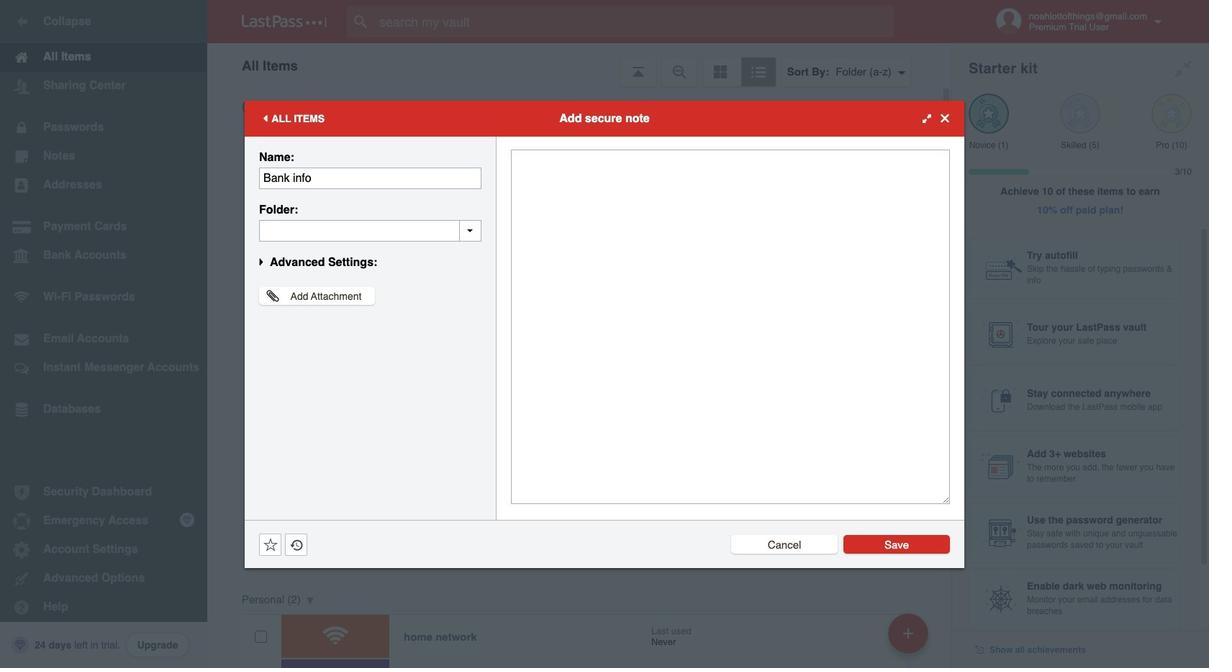 Task type: locate. For each thing, give the bounding box(es) containing it.
None text field
[[511, 149, 950, 504], [259, 220, 482, 242], [511, 149, 950, 504], [259, 220, 482, 242]]

dialog
[[245, 100, 965, 568]]

Search search field
[[347, 6, 922, 37]]

main navigation navigation
[[0, 0, 207, 669]]

search my vault text field
[[347, 6, 922, 37]]

None text field
[[259, 167, 482, 189]]

new item image
[[903, 629, 914, 639]]



Task type: describe. For each thing, give the bounding box(es) containing it.
lastpass image
[[242, 15, 327, 28]]

vault options navigation
[[207, 43, 952, 86]]

new item navigation
[[883, 610, 937, 669]]



